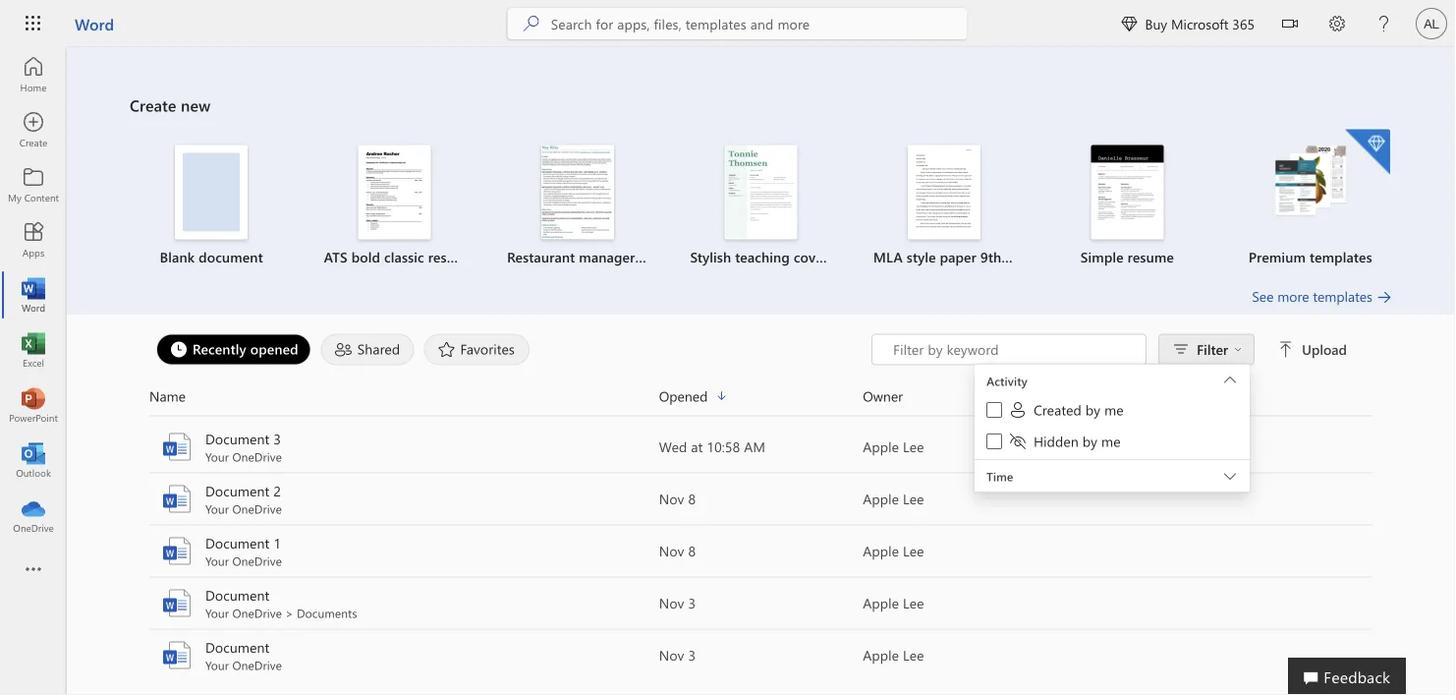 Task type: describe. For each thing, give the bounding box(es) containing it.
3 menu from the top
[[975, 396, 1251, 459]]

name document 2 cell
[[149, 481, 659, 517]]

see
[[1253, 287, 1275, 305]]

letter
[[833, 248, 867, 266]]

apple for document 2 your onedrive
[[863, 490, 900, 508]]

9th
[[981, 248, 1002, 266]]

create new
[[130, 94, 211, 116]]

apple for document your onedrive
[[863, 646, 900, 664]]

word image
[[24, 285, 43, 305]]

displaying 5 out of 8 files. status
[[872, 334, 1352, 496]]

onedrive for 1
[[232, 553, 282, 569]]

list inside create new main content
[[130, 127, 1393, 287]]

ats
[[324, 248, 348, 266]]

ats bold classic resume
[[324, 248, 475, 266]]

recently opened
[[193, 340, 299, 358]]

mla
[[874, 248, 903, 266]]

lee for document your onedrive > documents
[[903, 594, 925, 612]]

word image for document 1 your onedrive
[[161, 535, 193, 567]]

by for hidden
[[1083, 432, 1098, 450]]

al
[[1425, 16, 1440, 31]]

shared
[[358, 340, 400, 358]]

word image for document 3 your onedrive
[[161, 431, 193, 463]]

1
[[274, 534, 281, 552]]

onedrive inside document your onedrive > documents
[[232, 605, 282, 621]]

 upload
[[1279, 340, 1348, 358]]

none search field inside word banner
[[508, 8, 968, 39]]

favorites
[[461, 340, 515, 358]]

hidden
[[1034, 432, 1079, 450]]

microsoft
[[1172, 14, 1229, 32]]

nov for document your onedrive > documents
[[659, 594, 685, 612]]

ats bold classic resume image
[[358, 145, 431, 239]]

create new main content
[[67, 47, 1456, 682]]

opened
[[659, 387, 708, 405]]

at
[[691, 437, 703, 456]]

tab list inside create new main content
[[151, 334, 872, 365]]

your for document 2
[[205, 501, 229, 517]]

owner
[[863, 387, 904, 405]]

created by me element
[[1009, 400, 1124, 420]]

premium
[[1249, 248, 1307, 266]]

al button
[[1409, 0, 1456, 47]]

feedback button
[[1289, 658, 1407, 695]]

word image for document your onedrive
[[161, 640, 193, 671]]

home image
[[24, 65, 43, 85]]

powerpoint image
[[24, 395, 43, 415]]

 button
[[1267, 0, 1314, 51]]

apple lee for document 1 your onedrive
[[863, 542, 925, 560]]

new
[[181, 94, 211, 116]]

document
[[199, 248, 263, 266]]

recently opened element
[[156, 334, 311, 365]]

name document 1 cell
[[149, 533, 659, 569]]

lee for document 1 your onedrive
[[903, 542, 925, 560]]

row inside create new main content
[[149, 385, 1373, 416]]

premium templates diamond image
[[1346, 129, 1391, 175]]

by for created
[[1086, 401, 1101, 419]]

onedrive inside document your onedrive
[[232, 657, 282, 673]]

activity, column 4 of 4 column header
[[1067, 385, 1373, 407]]

blank document element
[[132, 145, 291, 267]]

apple lee for document your onedrive
[[863, 646, 925, 664]]

created
[[1034, 401, 1082, 419]]

upload
[[1303, 340, 1348, 358]]

shared element
[[321, 334, 414, 365]]


[[1283, 16, 1299, 31]]

simple resume
[[1081, 248, 1175, 266]]

1 menu from the top
[[975, 364, 1251, 365]]

onedrive for 3
[[232, 449, 282, 465]]

Search box. Suggestions appear as you type. search field
[[551, 8, 968, 39]]

activity inside menu
[[987, 373, 1028, 389]]

premium templates element
[[1231, 129, 1391, 267]]

recently opened tab
[[151, 334, 316, 365]]

nov for document your onedrive
[[659, 646, 685, 664]]

view more apps image
[[24, 560, 43, 580]]

document 2 your onedrive
[[205, 482, 282, 517]]

document 3 your onedrive
[[205, 430, 282, 465]]

simple resume element
[[1048, 145, 1208, 267]]

stylish teaching cover letter element
[[682, 145, 867, 267]]

buy
[[1146, 14, 1168, 32]]

create image
[[24, 120, 43, 140]]

see more templates button
[[1253, 287, 1393, 306]]

more
[[1278, 287, 1310, 305]]

simple resume image
[[1092, 145, 1164, 239]]

time
[[987, 468, 1014, 484]]

0 vertical spatial templates
[[1310, 248, 1373, 266]]

2 name document cell from the top
[[149, 638, 659, 673]]

hidden by me checkbox item
[[975, 428, 1251, 459]]

word banner
[[0, 0, 1456, 51]]

hidden by me element
[[1009, 432, 1121, 451]]

hidden by me
[[1034, 432, 1121, 450]]

document 1 your onedrive
[[205, 534, 282, 569]]

document your onedrive > documents
[[205, 586, 357, 621]]

favorites element
[[424, 334, 530, 365]]

nov 3 for document your onedrive > documents
[[659, 594, 696, 612]]

teaching
[[736, 248, 790, 266]]

mla style paper 9th edition element
[[865, 145, 1051, 267]]



Task type: vqa. For each thing, say whether or not it's contained in the screenshot.
Name Document 4 cell
no



Task type: locate. For each thing, give the bounding box(es) containing it.
2
[[274, 482, 281, 500]]

3 resume from the left
[[1128, 248, 1175, 266]]

5 apple from the top
[[863, 646, 900, 664]]

row
[[149, 385, 1373, 416]]

None search field
[[508, 8, 968, 39]]

1 your from the top
[[205, 449, 229, 465]]

3 for document your onedrive > documents
[[689, 594, 696, 612]]

onedrive down 2
[[232, 501, 282, 517]]

3 onedrive from the top
[[232, 553, 282, 569]]

1 apple lee from the top
[[863, 437, 925, 456]]

menu
[[975, 364, 1251, 365], [975, 365, 1251, 460], [975, 396, 1251, 459]]

8 for 2
[[689, 490, 696, 508]]

4 lee from the top
[[903, 594, 925, 612]]

your
[[205, 449, 229, 465], [205, 501, 229, 517], [205, 553, 229, 569], [205, 605, 229, 621], [205, 657, 229, 673]]

your up document 1 your onedrive
[[205, 501, 229, 517]]

3 your from the top
[[205, 553, 229, 569]]

0 vertical spatial 3
[[274, 430, 281, 448]]

4 document from the top
[[205, 586, 270, 604]]

2 document from the top
[[205, 482, 270, 500]]

1 horizontal spatial resume
[[639, 248, 686, 266]]

name document cell down the 'name document 1' cell
[[149, 585, 659, 621]]

name document cell
[[149, 585, 659, 621], [149, 638, 659, 673]]

0 vertical spatial name document cell
[[149, 585, 659, 621]]

resume right classic at the left of the page
[[428, 248, 475, 266]]

resume inside restaurant manager resume element
[[639, 248, 686, 266]]

navigation
[[0, 47, 67, 543]]

tab list containing recently opened
[[151, 334, 872, 365]]

document inside document 3 your onedrive
[[205, 430, 270, 448]]

ats bold classic resume element
[[315, 145, 475, 267]]

onedrive inside the document 2 your onedrive
[[232, 501, 282, 517]]

name document 3 cell
[[149, 429, 659, 465]]

your up document your onedrive
[[205, 605, 229, 621]]

5 apple lee from the top
[[863, 646, 925, 664]]

cover
[[794, 248, 829, 266]]

apple lee for document your onedrive > documents
[[863, 594, 925, 612]]

word image inside the 'name document 1' cell
[[161, 535, 193, 567]]

0 horizontal spatial activity
[[987, 373, 1028, 389]]

document down document 1 your onedrive
[[205, 586, 270, 604]]

1 nov from the top
[[659, 490, 685, 508]]

1 onedrive from the top
[[232, 449, 282, 465]]

Filter by keyword text field
[[892, 340, 1137, 359]]

document for document 1 your onedrive
[[205, 534, 270, 552]]

1 horizontal spatial activity
[[1067, 387, 1113, 405]]

your inside document your onedrive > documents
[[205, 605, 229, 621]]

onedrive left >
[[232, 605, 282, 621]]

1 resume from the left
[[428, 248, 475, 266]]

1 vertical spatial 3
[[689, 594, 696, 612]]

nov for document 1 your onedrive
[[659, 542, 685, 560]]

4 nov from the top
[[659, 646, 685, 664]]

document for document your onedrive > documents
[[205, 586, 270, 604]]

apple lee for document 2 your onedrive
[[863, 490, 925, 508]]

word image inside name document 2 cell
[[161, 483, 193, 515]]

shared tab
[[316, 334, 419, 365]]

word image for document your onedrive > documents
[[161, 587, 193, 619]]

resume inside ats bold classic resume element
[[428, 248, 475, 266]]

name document cell down documents
[[149, 638, 659, 673]]

list containing blank document
[[130, 127, 1393, 287]]

3 lee from the top
[[903, 542, 925, 560]]

me
[[1105, 401, 1124, 419], [1102, 432, 1121, 450]]

premium templates
[[1249, 248, 1373, 266]]

am
[[744, 437, 766, 456]]

2 apple lee from the top
[[863, 490, 925, 508]]

0 horizontal spatial resume
[[428, 248, 475, 266]]

nov 8 for document 2
[[659, 490, 696, 508]]

1 name document cell from the top
[[149, 585, 659, 621]]

 buy microsoft 365
[[1122, 14, 1255, 32]]

your down the document 2 your onedrive
[[205, 553, 229, 569]]

templates inside button
[[1314, 287, 1373, 305]]

2 horizontal spatial resume
[[1128, 248, 1175, 266]]

4 apple lee from the top
[[863, 594, 925, 612]]

my content image
[[24, 175, 43, 195]]

resume left stylish
[[639, 248, 686, 266]]

activity inside "column header"
[[1067, 387, 1113, 405]]

by inside the hidden by me element
[[1083, 432, 1098, 450]]

mla style paper 9th edition
[[874, 248, 1051, 266]]

blank
[[160, 248, 195, 266]]

document up the document 2 your onedrive
[[205, 430, 270, 448]]

0 vertical spatial me
[[1105, 401, 1124, 419]]

>
[[285, 605, 294, 621]]

word image inside name document 3 cell
[[161, 431, 193, 463]]

1 vertical spatial nov 3
[[659, 646, 696, 664]]

3 document from the top
[[205, 534, 270, 552]]

nov 8 for document 1
[[659, 542, 696, 560]]

1 vertical spatial 8
[[689, 542, 696, 560]]

your for document 3
[[205, 449, 229, 465]]

your for document 1
[[205, 553, 229, 569]]

1 word image from the top
[[161, 431, 193, 463]]

document down document your onedrive > documents
[[205, 638, 270, 656]]

3 word image from the top
[[161, 535, 193, 567]]

tab list
[[151, 334, 872, 365]]

onedrive
[[232, 449, 282, 465], [232, 501, 282, 517], [232, 553, 282, 569], [232, 605, 282, 621], [232, 657, 282, 673]]

paper
[[941, 248, 977, 266]]

restaurant manager resume element
[[498, 145, 686, 267]]

favorites tab
[[419, 334, 535, 365]]

nov 8
[[659, 490, 696, 508], [659, 542, 696, 560]]

lee for document 3 your onedrive
[[903, 437, 925, 456]]

lee
[[903, 437, 925, 456], [903, 490, 925, 508], [903, 542, 925, 560], [903, 594, 925, 612], [903, 646, 925, 664]]

365
[[1233, 14, 1255, 32]]

resume
[[428, 248, 475, 266], [639, 248, 686, 266], [1128, 248, 1175, 266]]

style
[[907, 248, 937, 266]]

created by me checkbox item
[[975, 396, 1251, 428]]

by inside created by me element
[[1086, 401, 1101, 419]]

onedrive inside document 3 your onedrive
[[232, 449, 282, 465]]

your down document your onedrive > documents
[[205, 657, 229, 673]]

1 nov 8 from the top
[[659, 490, 696, 508]]

onedrive down 1
[[232, 553, 282, 569]]

2 nov 3 from the top
[[659, 646, 696, 664]]

apple lee for document 3 your onedrive
[[863, 437, 925, 456]]

apple for document your onedrive > documents
[[863, 594, 900, 612]]

document for document 3 your onedrive
[[205, 430, 270, 448]]

templates
[[1310, 248, 1373, 266], [1314, 287, 1373, 305]]

name button
[[149, 385, 659, 407]]

2 nov from the top
[[659, 542, 685, 560]]

restaurant
[[507, 248, 575, 266]]

4 apple from the top
[[863, 594, 900, 612]]

onedrive up 2
[[232, 449, 282, 465]]

document left 1
[[205, 534, 270, 552]]

1 vertical spatial me
[[1102, 432, 1121, 450]]

4 word image from the top
[[161, 587, 193, 619]]

5 document from the top
[[205, 638, 270, 656]]

me down created by me checkbox item
[[1102, 432, 1121, 450]]

0 vertical spatial by
[[1086, 401, 1101, 419]]

blank document
[[160, 248, 263, 266]]

by up hidden by me
[[1086, 401, 1101, 419]]

document left 2
[[205, 482, 270, 500]]

wed
[[659, 437, 688, 456]]

me for created by me
[[1105, 401, 1124, 419]]


[[1235, 346, 1243, 353]]

filter 
[[1198, 340, 1243, 358]]

bold
[[352, 248, 381, 266]]

document
[[205, 430, 270, 448], [205, 482, 270, 500], [205, 534, 270, 552], [205, 586, 270, 604], [205, 638, 270, 656]]


[[1279, 342, 1295, 357]]

10:58
[[707, 437, 741, 456]]

onedrive for 2
[[232, 501, 282, 517]]

classic
[[384, 248, 424, 266]]

1 8 from the top
[[689, 490, 696, 508]]

2 menu from the top
[[975, 365, 1251, 460]]

5 onedrive from the top
[[232, 657, 282, 673]]

owner button
[[863, 385, 1067, 407]]

wed at 10:58 am
[[659, 437, 766, 456]]

filter
[[1198, 340, 1229, 358]]

your inside the document 2 your onedrive
[[205, 501, 229, 517]]

3
[[274, 430, 281, 448], [689, 594, 696, 612], [689, 646, 696, 664]]

5 your from the top
[[205, 657, 229, 673]]

0 vertical spatial nov 8
[[659, 490, 696, 508]]

2 apple from the top
[[863, 490, 900, 508]]

templates right more
[[1314, 287, 1373, 305]]

premium templates image
[[1275, 145, 1348, 218]]

2 word image from the top
[[161, 483, 193, 515]]

excel image
[[24, 340, 43, 360]]

1 apple from the top
[[863, 437, 900, 456]]

8 for 1
[[689, 542, 696, 560]]

outlook image
[[24, 450, 43, 470]]

3 apple from the top
[[863, 542, 900, 560]]

onedrive down document your onedrive > documents
[[232, 657, 282, 673]]

recently
[[193, 340, 247, 358]]

2 resume from the left
[[639, 248, 686, 266]]

1 nov 3 from the top
[[659, 594, 696, 612]]

0 vertical spatial nov 3
[[659, 594, 696, 612]]

document for document 2 your onedrive
[[205, 482, 270, 500]]

stylish teaching cover letter
[[691, 248, 867, 266]]

resume right simple
[[1128, 248, 1175, 266]]

me for hidden by me
[[1102, 432, 1121, 450]]

2 nov 8 from the top
[[659, 542, 696, 560]]

word image for document 2 your onedrive
[[161, 483, 193, 515]]

3 inside document 3 your onedrive
[[274, 430, 281, 448]]

5 lee from the top
[[903, 646, 925, 664]]

opened
[[250, 340, 299, 358]]

templates up see more templates button
[[1310, 248, 1373, 266]]

me up hidden by me checkbox item
[[1105, 401, 1124, 419]]

onedrive image
[[24, 505, 43, 525]]

created by me
[[1034, 401, 1124, 419]]

3 for document your onedrive
[[689, 646, 696, 664]]

lee for document 2 your onedrive
[[903, 490, 925, 508]]

restaurant manager resume image
[[542, 145, 615, 239]]

name
[[149, 387, 186, 405]]

your inside document your onedrive
[[205, 657, 229, 673]]

document inside document your onedrive > documents
[[205, 586, 270, 604]]

row containing name
[[149, 385, 1373, 416]]

resume inside "simple resume" element
[[1128, 248, 1175, 266]]

your inside document 3 your onedrive
[[205, 449, 229, 465]]

feedback
[[1325, 666, 1391, 687]]

3 apple lee from the top
[[863, 542, 925, 560]]

word image
[[161, 431, 193, 463], [161, 483, 193, 515], [161, 535, 193, 567], [161, 587, 193, 619], [161, 640, 193, 671]]

your inside document 1 your onedrive
[[205, 553, 229, 569]]

1 vertical spatial by
[[1083, 432, 1098, 450]]

0 vertical spatial 8
[[689, 490, 696, 508]]

list
[[130, 127, 1393, 287]]

apple for document 1 your onedrive
[[863, 542, 900, 560]]

1 vertical spatial name document cell
[[149, 638, 659, 673]]


[[1122, 16, 1138, 31]]

1 vertical spatial nov 8
[[659, 542, 696, 560]]

1 vertical spatial templates
[[1314, 287, 1373, 305]]

documents
[[297, 605, 357, 621]]

2 your from the top
[[205, 501, 229, 517]]

1 lee from the top
[[903, 437, 925, 456]]

5 word image from the top
[[161, 640, 193, 671]]

create
[[130, 94, 176, 116]]

onedrive inside document 1 your onedrive
[[232, 553, 282, 569]]

1 document from the top
[[205, 430, 270, 448]]

restaurant manager resume
[[507, 248, 686, 266]]

document inside document 1 your onedrive
[[205, 534, 270, 552]]

document inside document your onedrive
[[205, 638, 270, 656]]

see more templates
[[1253, 287, 1373, 305]]

2 onedrive from the top
[[232, 501, 282, 517]]

word
[[75, 13, 114, 34]]

nov 3 for document your onedrive
[[659, 646, 696, 664]]

apps image
[[24, 230, 43, 250]]

by down created by me
[[1083, 432, 1098, 450]]

nov 3
[[659, 594, 696, 612], [659, 646, 696, 664]]

apple lee
[[863, 437, 925, 456], [863, 490, 925, 508], [863, 542, 925, 560], [863, 594, 925, 612], [863, 646, 925, 664]]

4 onedrive from the top
[[232, 605, 282, 621]]

by
[[1086, 401, 1101, 419], [1083, 432, 1098, 450]]

document for document your onedrive
[[205, 638, 270, 656]]

document inside the document 2 your onedrive
[[205, 482, 270, 500]]

simple
[[1081, 248, 1124, 266]]

opened button
[[659, 385, 863, 407]]

2 vertical spatial 3
[[689, 646, 696, 664]]

apple for document 3 your onedrive
[[863, 437, 900, 456]]

apple
[[863, 437, 900, 456], [863, 490, 900, 508], [863, 542, 900, 560], [863, 594, 900, 612], [863, 646, 900, 664]]

2 8 from the top
[[689, 542, 696, 560]]

manager
[[579, 248, 635, 266]]

document your onedrive
[[205, 638, 282, 673]]

stylish teaching cover letter image
[[725, 145, 798, 239]]

8
[[689, 490, 696, 508], [689, 542, 696, 560]]

4 your from the top
[[205, 605, 229, 621]]

your up the document 2 your onedrive
[[205, 449, 229, 465]]

edition
[[1006, 248, 1051, 266]]

2 lee from the top
[[903, 490, 925, 508]]

stylish
[[691, 248, 732, 266]]

nov for document 2 your onedrive
[[659, 490, 685, 508]]

activity
[[987, 373, 1028, 389], [1067, 387, 1113, 405]]

3 nov from the top
[[659, 594, 685, 612]]

mla style paper 9th edition image
[[908, 145, 981, 239]]

lee for document your onedrive
[[903, 646, 925, 664]]

nov
[[659, 490, 685, 508], [659, 542, 685, 560], [659, 594, 685, 612], [659, 646, 685, 664]]



